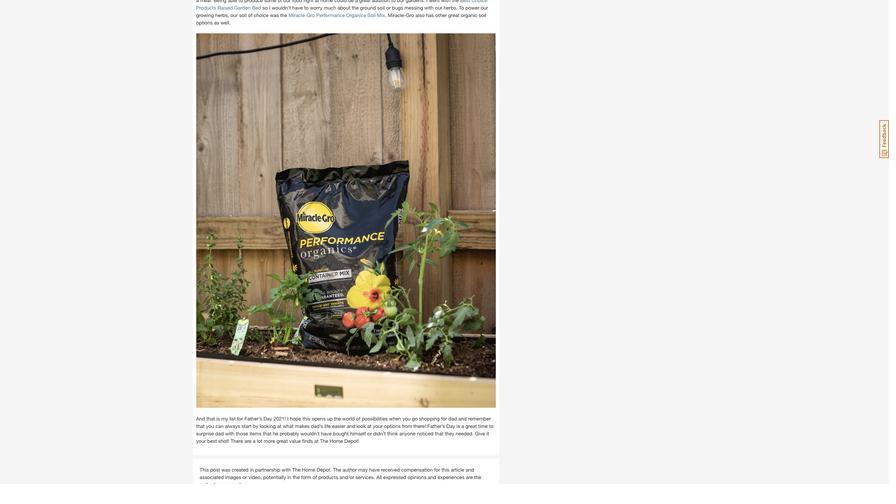 Task type: describe. For each thing, give the bounding box(es) containing it.
feedback link image
[[880, 120, 890, 158]]

home inside 'and that is my list for father's day 2021! i hope this opens up the world of possibilities when you go shopping for dad and remember that you can always start by looking at what makes dad's life easier and look at your options from there! father's day is a great time to surprise dad with those items that he probably wouldn't have bought himself or didn't think anyone noticed that they needed. give it your best shot! there are a lot more great value finds at the home depot!'
[[330, 438, 343, 444]]

hope
[[290, 416, 301, 422]]

bed
[[252, 5, 261, 11]]

0 horizontal spatial soil
[[239, 12, 247, 18]]

lot
[[257, 438, 263, 444]]

by
[[253, 423, 259, 430]]

up
[[327, 416, 333, 422]]

miracle-gro performance organics soil mix
[[289, 12, 385, 18]]

life
[[325, 423, 331, 430]]

0 horizontal spatial at
[[277, 423, 282, 430]]

start
[[242, 423, 252, 430]]

0 horizontal spatial for
[[237, 416, 243, 422]]

bugs
[[392, 5, 403, 11]]

or inside 'and that is my list for father's day 2021! i hope this opens up the world of possibilities when you go shopping for dad and remember that you can always start by looking at what makes dad's life easier and look at your options from there! father's day is a great time to surprise dad with those items that he probably wouldn't have bought himself or didn't think anyone noticed that they needed. give it your best shot! there are a lot more great value finds at the home depot!'
[[368, 431, 372, 437]]

what
[[283, 423, 294, 430]]

for inside this post was created in partnership with the home depot. the author may have received compensation for this article and associated images or video, potentially in the form of products and/or services. all expressed opinions and experiences are the author's own words.
[[435, 467, 441, 473]]

herbs.
[[444, 5, 458, 11]]

i inside 'and that is my list for father's day 2021! i hope this opens up the world of possibilities when you go shopping for dad and remember that you can always start by looking at what makes dad's life easier and look at your options from there! father's day is a great time to surprise dad with those items that he probably wouldn't have bought himself or didn't think anyone noticed that they needed. give it your best shot! there are a lot more great value finds at the home depot!'
[[287, 416, 289, 422]]

those
[[236, 431, 248, 437]]

own
[[219, 482, 228, 485]]

or inside the so i wouldn't have to worry much about the ground soil or bugs messing with our herbs. to power our growing herbs, our soil of choice was the
[[386, 5, 391, 11]]

well.
[[221, 20, 231, 26]]

services.
[[356, 475, 375, 481]]

can
[[216, 423, 224, 430]]

2 horizontal spatial at
[[368, 423, 372, 430]]

possibilities
[[362, 416, 388, 422]]

value
[[289, 438, 301, 444]]

choice
[[254, 12, 269, 18]]

other
[[436, 12, 447, 18]]

remember
[[469, 416, 491, 422]]

this inside this post was created in partnership with the home depot. the author may have received compensation for this article and associated images or video, potentially in the form of products and/or services. all expressed opinions and experiences are the author's own words.
[[442, 467, 450, 473]]

choice
[[472, 0, 488, 3]]

are inside 'and that is my list for father's day 2021! i hope this opens up the world of possibilities when you go shopping for dad and remember that you can always start by looking at what makes dad's life easier and look at your options from there! father's day is a great time to surprise dad with those items that he probably wouldn't have bought himself or didn't think anyone noticed that they needed. give it your best shot! there are a lot more great value finds at the home depot!'
[[245, 438, 252, 444]]

mix
[[377, 12, 385, 18]]

1 horizontal spatial dad
[[449, 416, 457, 422]]

images
[[225, 475, 241, 481]]

ground
[[360, 5, 376, 11]]

and/or
[[340, 475, 354, 481]]

this
[[200, 467, 209, 473]]

the inside 'and that is my list for father's day 2021! i hope this opens up the world of possibilities when you go shopping for dad and remember that you can always start by looking at what makes dad's life easier and look at your options from there! father's day is a great time to surprise dad with those items that he probably wouldn't have bought himself or didn't think anyone noticed that they needed. give it your best shot! there are a lot more great value finds at the home depot!'
[[334, 416, 341, 422]]

and
[[196, 416, 205, 422]]

organics
[[346, 12, 366, 18]]

of inside this post was created in partnership with the home depot. the author may have received compensation for this article and associated images or video, potentially in the form of products and/or services. all expressed opinions and experiences are the author's own words.
[[313, 475, 317, 481]]

2 horizontal spatial the
[[333, 467, 342, 473]]

there
[[231, 438, 243, 444]]

words.
[[230, 482, 245, 485]]

best
[[461, 0, 471, 3]]

form
[[301, 475, 312, 481]]

1 vertical spatial father's
[[428, 423, 445, 430]]

0 horizontal spatial you
[[206, 423, 214, 430]]

all
[[377, 475, 382, 481]]

. miracle-gro also has other great organic soil options as well.
[[196, 12, 487, 26]]

as
[[214, 20, 219, 26]]

products
[[196, 5, 216, 11]]

was inside the so i wouldn't have to worry much about the ground soil or bugs messing with our herbs. to power our growing herbs, our soil of choice was the
[[270, 12, 279, 18]]

great inside . miracle-gro also has other great organic soil options as well.
[[449, 12, 460, 18]]

may
[[359, 467, 368, 473]]

finds
[[302, 438, 313, 444]]

the up "organics"
[[352, 5, 359, 11]]

with inside 'and that is my list for father's day 2021! i hope this opens up the world of possibilities when you go shopping for dad and remember that you can always start by looking at what makes dad's life easier and look at your options from there! father's day is a great time to surprise dad with those items that he probably wouldn't have bought himself or didn't think anyone noticed that they needed. give it your best shot! there are a lot more great value finds at the home depot!'
[[225, 431, 235, 437]]

of inside 'and that is my list for father's day 2021! i hope this opens up the world of possibilities when you go shopping for dad and remember that you can always start by looking at what makes dad's life easier and look at your options from there! father's day is a great time to surprise dad with those items that he probably wouldn't have bought himself or didn't think anyone noticed that they needed. give it your best shot! there are a lot more great value finds at the home depot!'
[[356, 416, 361, 422]]

have inside 'and that is my list for father's day 2021! i hope this opens up the world of possibilities when you go shopping for dad and remember that you can always start by looking at what makes dad's life easier and look at your options from there! father's day is a great time to surprise dad with those items that he probably wouldn't have bought himself or didn't think anyone noticed that they needed. give it your best shot! there are a lot more great value finds at the home depot!'
[[321, 431, 332, 437]]

that right and
[[207, 416, 215, 422]]

1 horizontal spatial soil
[[378, 5, 385, 11]]

depot!
[[345, 438, 359, 444]]

world
[[343, 416, 355, 422]]

surprise
[[196, 431, 214, 437]]

easier
[[332, 423, 346, 430]]

opens
[[312, 416, 326, 422]]

looking
[[260, 423, 276, 430]]

herbs,
[[215, 12, 229, 18]]

1 vertical spatial dad
[[215, 431, 224, 437]]

author
[[343, 467, 357, 473]]

2 horizontal spatial our
[[481, 5, 488, 11]]

associated
[[200, 475, 224, 481]]

received
[[381, 467, 400, 473]]

raised
[[218, 5, 233, 11]]

makes
[[295, 423, 310, 430]]

are inside this post was created in partnership with the home depot. the author may have received compensation for this article and associated images or video, potentially in the form of products and/or services. all expressed opinions and experiences are the author's own words.
[[466, 475, 473, 481]]

he
[[273, 431, 279, 437]]

created
[[232, 467, 249, 473]]

0 horizontal spatial is
[[217, 416, 220, 422]]

go
[[412, 416, 418, 422]]

to inside 'and that is my list for father's day 2021! i hope this opens up the world of possibilities when you go shopping for dad and remember that you can always start by looking at what makes dad's life easier and look at your options from there! father's day is a great time to surprise dad with those items that he probably wouldn't have bought himself or didn't think anyone noticed that they needed. give it your best shot! there are a lot more great value finds at the home depot!'
[[490, 423, 494, 430]]

0 vertical spatial a
[[462, 423, 464, 430]]

2 horizontal spatial for
[[441, 416, 447, 422]]

miracle- inside . miracle-gro also has other great organic soil options as well.
[[388, 12, 406, 18]]

.
[[385, 12, 387, 18]]

video,
[[249, 475, 262, 481]]

best
[[207, 438, 217, 444]]

items
[[250, 431, 262, 437]]

to
[[459, 5, 465, 11]]

shot!
[[218, 438, 229, 444]]

0 horizontal spatial our
[[231, 12, 238, 18]]

to inside the so i wouldn't have to worry much about the ground soil or bugs messing with our herbs. to power our growing herbs, our soil of choice was the
[[304, 5, 309, 11]]

give
[[475, 431, 486, 437]]

power
[[466, 5, 480, 11]]

also
[[416, 12, 425, 18]]

best choice products raised garden bed link
[[196, 0, 488, 11]]

with inside the so i wouldn't have to worry much about the ground soil or bugs messing with our herbs. to power our growing herbs, our soil of choice was the
[[425, 5, 434, 11]]

0 vertical spatial father's
[[245, 416, 262, 422]]

0 horizontal spatial great
[[277, 438, 288, 444]]

and up needed. at the right of page
[[459, 416, 467, 422]]

and right opinions
[[428, 475, 437, 481]]

with inside this post was created in partnership with the home depot. the author may have received compensation for this article and associated images or video, potentially in the form of products and/or services. all expressed opinions and experiences are the author's own words.
[[282, 467, 291, 473]]

dad's
[[311, 423, 323, 430]]



Task type: vqa. For each thing, say whether or not it's contained in the screenshot.
the right in
yes



Task type: locate. For each thing, give the bounding box(es) containing it.
anyone
[[400, 431, 416, 437]]

is left my
[[217, 416, 220, 422]]

1 horizontal spatial are
[[466, 475, 473, 481]]

wouldn't right so
[[272, 5, 291, 11]]

1 vertical spatial with
[[225, 431, 235, 437]]

0 vertical spatial wouldn't
[[272, 5, 291, 11]]

0 horizontal spatial i
[[269, 5, 271, 11]]

1 horizontal spatial or
[[368, 431, 372, 437]]

miracle-gro performance organics soil mix link
[[289, 12, 385, 18]]

0 horizontal spatial gro
[[307, 12, 315, 18]]

0 vertical spatial was
[[270, 12, 279, 18]]

miracle-
[[289, 12, 307, 18], [388, 12, 406, 18]]

potentially
[[263, 475, 286, 481]]

0 vertical spatial you
[[403, 416, 411, 422]]

to
[[304, 5, 309, 11], [490, 423, 494, 430]]

compensation
[[402, 467, 433, 473]]

1 vertical spatial or
[[368, 431, 372, 437]]

options down growing
[[196, 20, 213, 26]]

home down bought
[[330, 438, 343, 444]]

they
[[445, 431, 455, 437]]

1 horizontal spatial of
[[313, 475, 317, 481]]

0 vertical spatial great
[[449, 12, 460, 18]]

2 vertical spatial with
[[282, 467, 291, 473]]

father's down shopping
[[428, 423, 445, 430]]

2 vertical spatial of
[[313, 475, 317, 481]]

0 horizontal spatial options
[[196, 20, 213, 26]]

have inside this post was created in partnership with the home depot. the author may have received compensation for this article and associated images or video, potentially in the form of products and/or services. all expressed opinions and experiences are the author's own words.
[[369, 467, 380, 473]]

1 vertical spatial to
[[490, 423, 494, 430]]

best choice products raised garden bed
[[196, 0, 488, 11]]

1 miracle- from the left
[[289, 12, 307, 18]]

2 horizontal spatial with
[[425, 5, 434, 11]]

was
[[270, 12, 279, 18], [222, 467, 231, 473]]

gro down messing
[[406, 12, 414, 18]]

the right experiences
[[475, 475, 482, 481]]

2 vertical spatial great
[[277, 438, 288, 444]]

great down he
[[277, 438, 288, 444]]

1 horizontal spatial in
[[288, 475, 292, 481]]

home inside this post was created in partnership with the home depot. the author may have received compensation for this article and associated images or video, potentially in the form of products and/or services. all expressed opinions and experiences are the author's own words.
[[302, 467, 316, 473]]

that
[[207, 416, 215, 422], [196, 423, 205, 430], [263, 431, 272, 437], [435, 431, 444, 437]]

was inside this post was created in partnership with the home depot. the author may have received compensation for this article and associated images or video, potentially in the form of products and/or services. all expressed opinions and experiences are the author's own words.
[[222, 467, 231, 473]]

of inside the so i wouldn't have to worry much about the ground soil or bugs messing with our herbs. to power our growing herbs, our soil of choice was the
[[248, 12, 253, 18]]

the up easier
[[334, 416, 341, 422]]

to left worry
[[304, 5, 309, 11]]

0 horizontal spatial the
[[293, 467, 301, 473]]

so
[[263, 5, 268, 11]]

1 horizontal spatial was
[[270, 12, 279, 18]]

0 vertical spatial are
[[245, 438, 252, 444]]

for right shopping
[[441, 416, 447, 422]]

0 horizontal spatial dad
[[215, 431, 224, 437]]

1 horizontal spatial great
[[449, 12, 460, 18]]

time
[[479, 423, 488, 430]]

1 gro from the left
[[307, 12, 315, 18]]

was up the images
[[222, 467, 231, 473]]

2 horizontal spatial of
[[356, 416, 361, 422]]

0 horizontal spatial wouldn't
[[272, 5, 291, 11]]

a
[[462, 423, 464, 430], [253, 438, 256, 444]]

look
[[357, 423, 366, 430]]

opinions
[[408, 475, 427, 481]]

1 horizontal spatial options
[[384, 423, 401, 430]]

0 vertical spatial options
[[196, 20, 213, 26]]

in right potentially
[[288, 475, 292, 481]]

1 vertical spatial was
[[222, 467, 231, 473]]

0 horizontal spatial home
[[302, 467, 316, 473]]

1 horizontal spatial to
[[490, 423, 494, 430]]

1 horizontal spatial miracle-
[[388, 12, 406, 18]]

my
[[222, 416, 228, 422]]

day up looking
[[264, 416, 272, 422]]

in up video,
[[250, 467, 254, 473]]

2 horizontal spatial have
[[369, 467, 380, 473]]

soil down garden
[[239, 12, 247, 18]]

your up didn't
[[373, 423, 383, 430]]

1 vertical spatial you
[[206, 423, 214, 430]]

2 horizontal spatial great
[[466, 423, 477, 430]]

have up all
[[369, 467, 380, 473]]

day
[[264, 416, 272, 422], [447, 423, 455, 430]]

1 horizontal spatial home
[[330, 438, 343, 444]]

this up makes
[[303, 416, 311, 422]]

the down life
[[320, 438, 329, 444]]

0 vertical spatial in
[[250, 467, 254, 473]]

soil up mix on the left of page
[[378, 5, 385, 11]]

for up experiences
[[435, 467, 441, 473]]

there!
[[414, 423, 426, 430]]

i right so
[[269, 5, 271, 11]]

0 horizontal spatial of
[[248, 12, 253, 18]]

1 vertical spatial i
[[287, 416, 289, 422]]

1 horizontal spatial you
[[403, 416, 411, 422]]

or inside this post was created in partnership with the home depot. the author may have received compensation for this article and associated images or video, potentially in the form of products and/or services. all expressed opinions and experiences are the author's own words.
[[243, 475, 247, 481]]

the up products
[[333, 467, 342, 473]]

1 horizontal spatial with
[[282, 467, 291, 473]]

a left the lot
[[253, 438, 256, 444]]

1 vertical spatial great
[[466, 423, 477, 430]]

and right article in the bottom right of the page
[[466, 467, 474, 473]]

have inside the so i wouldn't have to worry much about the ground soil or bugs messing with our herbs. to power our growing herbs, our soil of choice was the
[[292, 5, 303, 11]]

0 vertical spatial home
[[330, 438, 343, 444]]

and that is my list for father's day 2021! i hope this opens up the world of possibilities when you go shopping for dad and remember that you can always start by looking at what makes dad's life easier and look at your options from there! father's day is a great time to surprise dad with those items that he probably wouldn't have bought himself or didn't think anyone noticed that they needed. give it your best shot! there are a lot more great value finds at the home depot!
[[196, 416, 494, 444]]

didn't
[[373, 431, 386, 437]]

have left worry
[[292, 5, 303, 11]]

bought
[[333, 431, 349, 437]]

0 horizontal spatial to
[[304, 5, 309, 11]]

with down always
[[225, 431, 235, 437]]

expressed
[[384, 475, 407, 481]]

soil down power
[[479, 12, 487, 18]]

noticed
[[417, 431, 434, 437]]

our
[[435, 5, 443, 11], [481, 5, 488, 11], [231, 12, 238, 18]]

for right list
[[237, 416, 243, 422]]

that down and
[[196, 423, 205, 430]]

the right choice
[[280, 12, 287, 18]]

options up think at the left of page
[[384, 423, 401, 430]]

0 horizontal spatial in
[[250, 467, 254, 473]]

our down choice
[[481, 5, 488, 11]]

this inside 'and that is my list for father's day 2021! i hope this opens up the world of possibilities when you go shopping for dad and remember that you can always start by looking at what makes dad's life easier and look at your options from there! father's day is a great time to surprise dad with those items that he probably wouldn't have bought himself or didn't think anyone noticed that they needed. give it your best shot! there are a lot more great value finds at the home depot!'
[[303, 416, 311, 422]]

0 horizontal spatial day
[[264, 416, 272, 422]]

that down looking
[[263, 431, 272, 437]]

are down those
[[245, 438, 252, 444]]

0 horizontal spatial was
[[222, 467, 231, 473]]

0 vertical spatial of
[[248, 12, 253, 18]]

wouldn't
[[272, 5, 291, 11], [301, 431, 320, 437]]

more
[[264, 438, 275, 444]]

the left depot.
[[293, 467, 301, 473]]

1 horizontal spatial the
[[320, 438, 329, 444]]

and down "world" at the left bottom of the page
[[347, 423, 355, 430]]

with up potentially
[[282, 467, 291, 473]]

himself
[[350, 431, 366, 437]]

the left form
[[293, 475, 300, 481]]

great up needed. at the right of page
[[466, 423, 477, 430]]

0 vertical spatial dad
[[449, 416, 457, 422]]

gro inside . miracle-gro also has other great organic soil options as well.
[[406, 12, 414, 18]]

your down surprise
[[196, 438, 206, 444]]

i inside the so i wouldn't have to worry much about the ground soil or bugs messing with our herbs. to power our growing herbs, our soil of choice was the
[[269, 5, 271, 11]]

1 horizontal spatial a
[[462, 423, 464, 430]]

1 horizontal spatial have
[[321, 431, 332, 437]]

0 vertical spatial your
[[373, 423, 383, 430]]

wouldn't up finds
[[301, 431, 320, 437]]

2 vertical spatial have
[[369, 467, 380, 473]]

options inside 'and that is my list for father's day 2021! i hope this opens up the world of possibilities when you go shopping for dad and remember that you can always start by looking at what makes dad's life easier and look at your options from there! father's day is a great time to surprise dad with those items that he probably wouldn't have bought himself or didn't think anyone noticed that they needed. give it your best shot! there are a lot more great value finds at the home depot!'
[[384, 423, 401, 430]]

are right experiences
[[466, 475, 473, 481]]

0 vertical spatial this
[[303, 416, 311, 422]]

with up has on the top left
[[425, 5, 434, 11]]

wouldn't inside the so i wouldn't have to worry much about the ground soil or bugs messing with our herbs. to power our growing herbs, our soil of choice was the
[[272, 5, 291, 11]]

1 horizontal spatial is
[[457, 423, 460, 430]]

0 horizontal spatial are
[[245, 438, 252, 444]]

have down life
[[321, 431, 332, 437]]

products
[[319, 475, 338, 481]]

from
[[402, 423, 412, 430]]

home up form
[[302, 467, 316, 473]]

or down created
[[243, 475, 247, 481]]

2 gro from the left
[[406, 12, 414, 18]]

performance
[[317, 12, 345, 18]]

soil inside . miracle-gro also has other great organic soil options as well.
[[479, 12, 487, 18]]

1 horizontal spatial our
[[435, 5, 443, 11]]

2 miracle- from the left
[[388, 12, 406, 18]]

to up it
[[490, 423, 494, 430]]

with
[[425, 5, 434, 11], [225, 431, 235, 437], [282, 467, 291, 473]]

dad up they
[[449, 416, 457, 422]]

1 vertical spatial day
[[447, 423, 455, 430]]

1 vertical spatial of
[[356, 416, 361, 422]]

1 horizontal spatial wouldn't
[[301, 431, 320, 437]]

1 horizontal spatial your
[[373, 423, 383, 430]]

or left didn't
[[368, 431, 372, 437]]

have
[[292, 5, 303, 11], [321, 431, 332, 437], [369, 467, 380, 473]]

miracle- left performance
[[289, 12, 307, 18]]

was right choice
[[270, 12, 279, 18]]

you up surprise
[[206, 423, 214, 430]]

at
[[277, 423, 282, 430], [368, 423, 372, 430], [315, 438, 319, 444]]

growing
[[196, 12, 214, 18]]

our up other
[[435, 5, 443, 11]]

a up needed. at the right of page
[[462, 423, 464, 430]]

is up needed. at the right of page
[[457, 423, 460, 430]]

list
[[230, 416, 236, 422]]

2021!
[[274, 416, 286, 422]]

much
[[324, 5, 336, 11]]

of
[[248, 12, 253, 18], [356, 416, 361, 422], [313, 475, 317, 481]]

this up experiences
[[442, 467, 450, 473]]

of right form
[[313, 475, 317, 481]]

you up from
[[403, 416, 411, 422]]

0 vertical spatial to
[[304, 5, 309, 11]]

of down the bed
[[248, 12, 253, 18]]

wouldn't inside 'and that is my list for father's day 2021! i hope this opens up the world of possibilities when you go shopping for dad and remember that you can always start by looking at what makes dad's life easier and look at your options from there! father's day is a great time to surprise dad with those items that he probably wouldn't have bought himself or didn't think anyone noticed that they needed. give it your best shot! there are a lot more great value finds at the home depot!'
[[301, 431, 320, 437]]

2 horizontal spatial or
[[386, 5, 391, 11]]

0 vertical spatial with
[[425, 5, 434, 11]]

bag of miracle-gro soil mix in a garden bed. image
[[196, 33, 496, 408]]

always
[[225, 423, 240, 430]]

0 horizontal spatial or
[[243, 475, 247, 481]]

at right look
[[368, 423, 372, 430]]

0 horizontal spatial this
[[303, 416, 311, 422]]

needed.
[[456, 431, 474, 437]]

is
[[217, 416, 220, 422], [457, 423, 460, 430]]

options
[[196, 20, 213, 26], [384, 423, 401, 430]]

organic
[[461, 12, 478, 18]]

1 vertical spatial options
[[384, 423, 401, 430]]

1 horizontal spatial at
[[315, 438, 319, 444]]

probably
[[280, 431, 299, 437]]

depot.
[[317, 467, 332, 473]]

1 vertical spatial are
[[466, 475, 473, 481]]

or
[[386, 5, 391, 11], [368, 431, 372, 437], [243, 475, 247, 481]]

our down garden
[[231, 12, 238, 18]]

1 horizontal spatial this
[[442, 467, 450, 473]]

in
[[250, 467, 254, 473], [288, 475, 292, 481]]

0 vertical spatial i
[[269, 5, 271, 11]]

for
[[237, 416, 243, 422], [441, 416, 447, 422], [435, 467, 441, 473]]

so i wouldn't have to worry much about the ground soil or bugs messing with our herbs. to power our growing herbs, our soil of choice was the
[[196, 5, 488, 18]]

great down herbs.
[[449, 12, 460, 18]]

0 horizontal spatial have
[[292, 5, 303, 11]]

the inside 'and that is my list for father's day 2021! i hope this opens up the world of possibilities when you go shopping for dad and remember that you can always start by looking at what makes dad's life easier and look at your options from there! father's day is a great time to surprise dad with those items that he probably wouldn't have bought himself or didn't think anyone noticed that they needed. give it your best shot! there are a lot more great value finds at the home depot!'
[[320, 438, 329, 444]]

that left they
[[435, 431, 444, 437]]

1 vertical spatial your
[[196, 438, 206, 444]]

great
[[449, 12, 460, 18], [466, 423, 477, 430], [277, 438, 288, 444]]

home
[[330, 438, 343, 444], [302, 467, 316, 473]]

0 vertical spatial is
[[217, 416, 220, 422]]

1 horizontal spatial i
[[287, 416, 289, 422]]

1 vertical spatial is
[[457, 423, 460, 430]]

gro down worry
[[307, 12, 315, 18]]

has
[[426, 12, 434, 18]]

about
[[338, 5, 351, 11]]

are
[[245, 438, 252, 444], [466, 475, 473, 481]]

dad down can
[[215, 431, 224, 437]]

at right finds
[[315, 438, 319, 444]]

1 vertical spatial this
[[442, 467, 450, 473]]

or up .
[[386, 5, 391, 11]]

this post was created in partnership with the home depot. the author may have received compensation for this article and associated images or video, potentially in the form of products and/or services. all expressed opinions and experiences are the author's own words.
[[200, 467, 482, 485]]

at down the "2021!"
[[277, 423, 282, 430]]

garden
[[234, 5, 251, 11]]

of up look
[[356, 416, 361, 422]]

0 horizontal spatial miracle-
[[289, 12, 307, 18]]

partnership
[[255, 467, 281, 473]]

2 vertical spatial or
[[243, 475, 247, 481]]

0 horizontal spatial your
[[196, 438, 206, 444]]

miracle- down bugs
[[388, 12, 406, 18]]

father's up the by
[[245, 416, 262, 422]]

worry
[[310, 5, 323, 11]]

0 horizontal spatial a
[[253, 438, 256, 444]]

this
[[303, 416, 311, 422], [442, 467, 450, 473]]

1 horizontal spatial for
[[435, 467, 441, 473]]

think
[[388, 431, 398, 437]]

0 vertical spatial day
[[264, 416, 272, 422]]

0 horizontal spatial father's
[[245, 416, 262, 422]]

author's
[[200, 482, 218, 485]]

you
[[403, 416, 411, 422], [206, 423, 214, 430]]

i up what
[[287, 416, 289, 422]]

options inside . miracle-gro also has other great organic soil options as well.
[[196, 20, 213, 26]]

i
[[269, 5, 271, 11], [287, 416, 289, 422]]

messing
[[405, 5, 423, 11]]

1 vertical spatial have
[[321, 431, 332, 437]]

day up they
[[447, 423, 455, 430]]

1 vertical spatial in
[[288, 475, 292, 481]]



